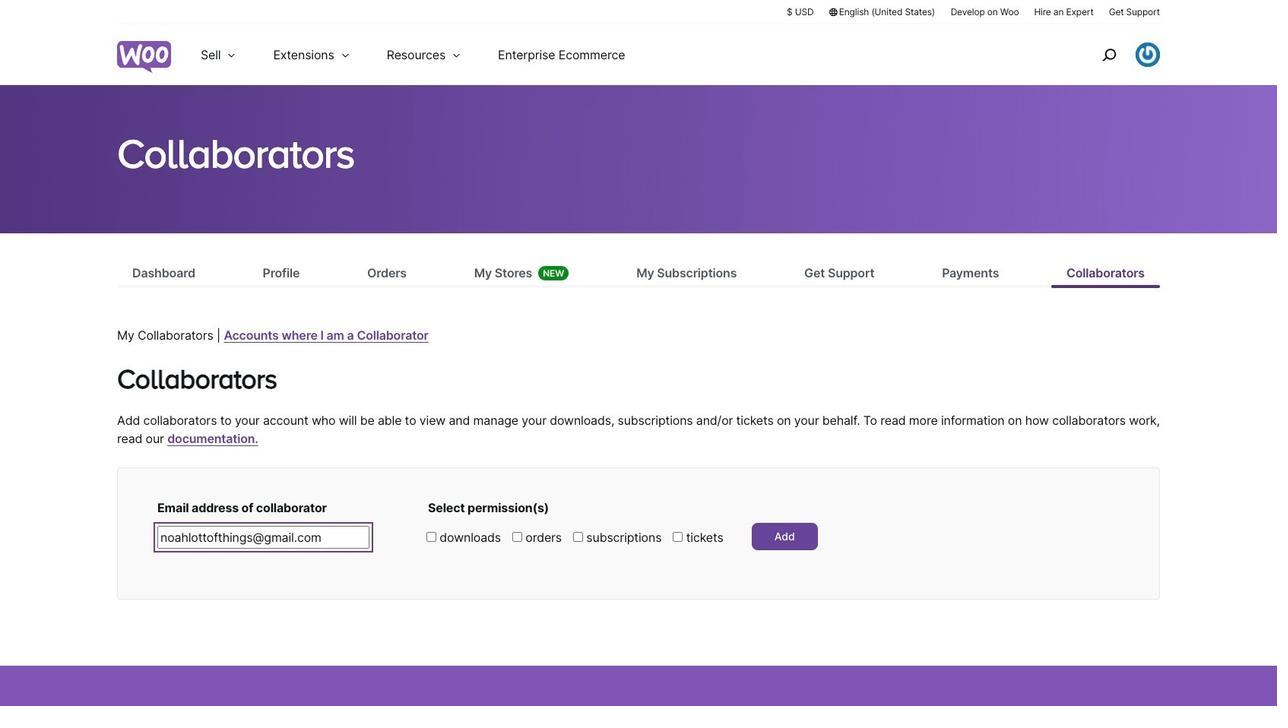 Task type: describe. For each thing, give the bounding box(es) containing it.
open account menu image
[[1136, 43, 1160, 67]]



Task type: vqa. For each thing, say whether or not it's contained in the screenshot.
search icon
yes



Task type: locate. For each thing, give the bounding box(es) containing it.
search image
[[1097, 43, 1121, 67]]

None checkbox
[[427, 532, 436, 542], [573, 532, 583, 542], [427, 532, 436, 542], [573, 532, 583, 542]]

None checkbox
[[512, 532, 522, 542], [673, 532, 683, 542], [512, 532, 522, 542], [673, 532, 683, 542]]

service navigation menu element
[[1070, 30, 1160, 79]]



